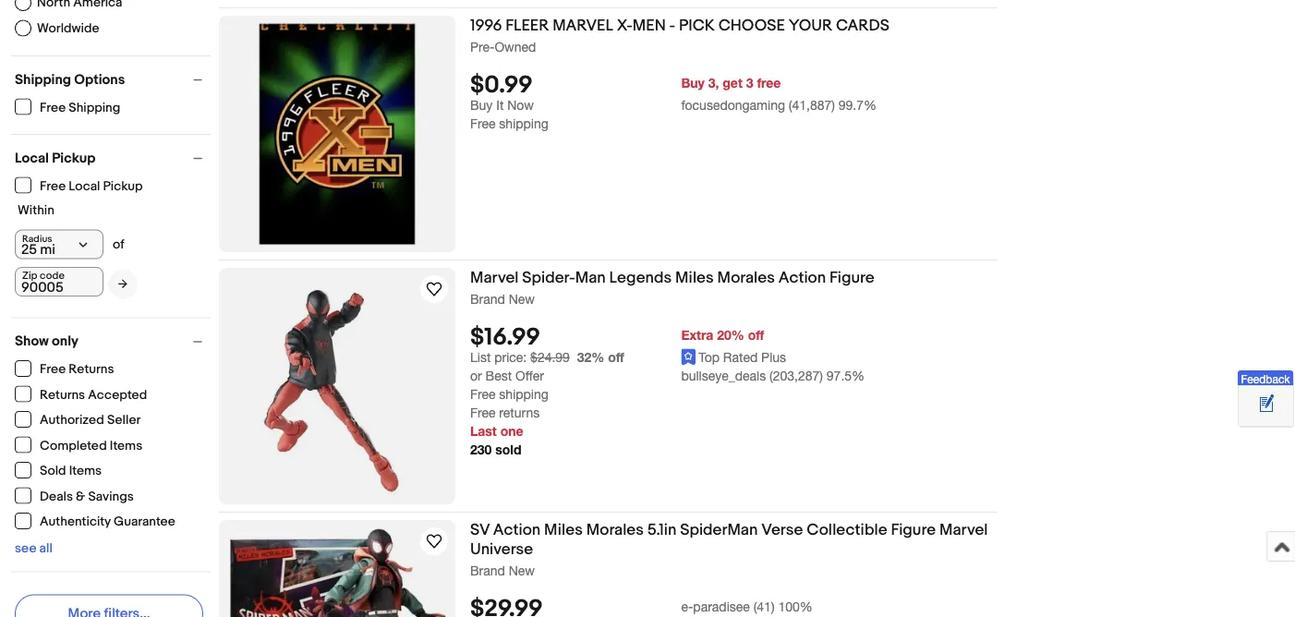 Task type: describe. For each thing, give the bounding box(es) containing it.
0 vertical spatial shipping
[[15, 71, 71, 88]]

of
[[113, 237, 125, 252]]

$16.99
[[470, 324, 541, 352]]

free shipping link
[[15, 98, 121, 116]]

completed items
[[40, 438, 143, 454]]

free returns
[[40, 362, 114, 378]]

paradisee
[[694, 599, 750, 614]]

completed
[[40, 438, 107, 454]]

see
[[15, 541, 36, 557]]

get
[[723, 75, 743, 90]]

e-paradisee (41) 100%
[[682, 599, 813, 614]]

marvel
[[553, 16, 614, 35]]

marvel inside marvel spider-man legends miles morales action figure brand new
[[470, 268, 519, 287]]

shipping options button
[[15, 71, 211, 88]]

97.5%
[[827, 369, 865, 384]]

focusedongaming
[[682, 98, 786, 113]]

sv action miles morales 5.1in spiderman verse collectible figure marvel universe brand new
[[470, 520, 989, 578]]

or
[[470, 369, 482, 384]]

apply within filter image
[[118, 278, 128, 290]]

spiderman
[[680, 520, 758, 540]]

worldwide link
[[15, 20, 99, 37]]

(41,887)
[[789, 98, 835, 113]]

accepted
[[88, 387, 147, 403]]

marvel spider-man legends miles morales action figure heading
[[470, 268, 875, 287]]

(203,287)
[[770, 369, 823, 384]]

1996 fleer marvel x-men - pick choose your cards pre-owned
[[470, 16, 890, 54]]

morales inside marvel spider-man legends miles morales action figure brand new
[[718, 268, 775, 287]]

extra
[[682, 327, 714, 343]]

top rated plus image
[[682, 349, 696, 366]]

top rated plus
[[699, 350, 787, 365]]

worldwide
[[37, 20, 99, 36]]

1996 fleer marvel x-men - pick choose your cards image
[[251, 16, 423, 252]]

bullseye_deals (203,287) 97.5% free shipping free returns last one 230 sold
[[470, 369, 865, 458]]

100%
[[779, 599, 813, 614]]

authorized seller link
[[15, 411, 142, 428]]

bullseye_deals
[[682, 369, 766, 384]]

completed items link
[[15, 437, 143, 454]]

e-
[[682, 599, 694, 614]]

free down or
[[470, 387, 496, 402]]

1 vertical spatial off
[[608, 350, 624, 365]]

all
[[39, 541, 53, 557]]

last
[[470, 424, 497, 439]]

1996 fleer marvel x-men - pick choose your cards link
[[470, 16, 998, 38]]

returns accepted
[[40, 387, 147, 403]]

shipping options
[[15, 71, 125, 88]]

sold items
[[40, 464, 102, 479]]

buy 3, get 3 free buy it now
[[470, 75, 781, 113]]

new inside sv action miles morales 5.1in spiderman verse collectible figure marvel universe brand new
[[509, 563, 535, 578]]

or best offer
[[470, 369, 544, 384]]

free shipping
[[40, 100, 120, 116]]

universe
[[470, 540, 533, 559]]

one
[[501, 424, 524, 439]]

men
[[633, 16, 666, 35]]

seller
[[107, 413, 141, 428]]

figure inside marvel spider-man legends miles morales action figure brand new
[[830, 268, 875, 287]]

(41)
[[754, 599, 775, 614]]

local pickup button
[[15, 150, 211, 166]]

returns
[[499, 405, 540, 421]]

0 horizontal spatial pickup
[[52, 150, 96, 166]]

sv action miles morales 5.1in spiderman verse collectible figure marvel universe link
[[470, 520, 998, 562]]

returns accepted link
[[15, 386, 148, 403]]

x-
[[617, 16, 633, 35]]

miles inside marvel spider-man legends miles morales action figure brand new
[[676, 268, 714, 287]]

free
[[757, 75, 781, 90]]

1996
[[470, 16, 502, 35]]

best
[[486, 369, 512, 384]]

free down local pickup
[[40, 178, 66, 194]]

rated
[[724, 350, 758, 365]]

miles inside sv action miles morales 5.1in spiderman verse collectible figure marvel universe brand new
[[544, 520, 583, 540]]

within
[[18, 202, 54, 218]]

free returns link
[[15, 360, 115, 378]]

marvel spider-man legends miles morales action figure image
[[219, 268, 456, 505]]

items for completed items
[[110, 438, 143, 454]]

marvel spider-man legends miles morales action figure brand new
[[470, 268, 875, 306]]

pre-
[[470, 39, 495, 54]]

sv action miles morales 5.1in spiderman verse collectible figure marvel universe image
[[219, 520, 456, 617]]

feedback
[[1242, 372, 1291, 385]]

sv
[[470, 520, 490, 540]]

1 horizontal spatial buy
[[682, 75, 705, 90]]

sold
[[496, 442, 522, 458]]

authorized
[[40, 413, 104, 428]]

authenticity guarantee
[[40, 514, 176, 530]]

figure inside sv action miles morales 5.1in spiderman verse collectible figure marvel universe brand new
[[891, 520, 936, 540]]

action inside marvel spider-man legends miles morales action figure brand new
[[779, 268, 826, 287]]

extra 20% off list price: $24.99 32% off
[[470, 327, 765, 365]]

sold items link
[[15, 462, 103, 479]]

now
[[508, 98, 534, 113]]

fleer
[[506, 16, 549, 35]]

choose
[[719, 16, 786, 35]]



Task type: vqa. For each thing, say whether or not it's contained in the screenshot.
'FREE SHIPPING' LINK
yes



Task type: locate. For each thing, give the bounding box(es) containing it.
1 vertical spatial figure
[[891, 520, 936, 540]]

2 brand from the top
[[470, 563, 505, 578]]

230
[[470, 442, 492, 458]]

authenticity
[[40, 514, 111, 530]]

0 horizontal spatial buy
[[470, 98, 493, 113]]

cards
[[836, 16, 890, 35]]

morales inside sv action miles morales 5.1in spiderman verse collectible figure marvel universe brand new
[[587, 520, 644, 540]]

shipping
[[499, 116, 549, 131], [499, 387, 549, 402]]

$0.99
[[470, 71, 533, 100]]

shipping for bullseye_deals (203,287) 97.5% free shipping free returns last one 230 sold
[[499, 387, 549, 402]]

free up last
[[470, 405, 496, 421]]

pickup inside free local pickup link
[[103, 178, 143, 194]]

1 horizontal spatial items
[[110, 438, 143, 454]]

items up deals & savings
[[69, 464, 102, 479]]

show only button
[[15, 333, 211, 350]]

miles right legends
[[676, 268, 714, 287]]

0 horizontal spatial figure
[[830, 268, 875, 287]]

marvel inside sv action miles morales 5.1in spiderman verse collectible figure marvel universe brand new
[[940, 520, 989, 540]]

items down seller
[[110, 438, 143, 454]]

99.7%
[[839, 98, 877, 113]]

0 vertical spatial new
[[509, 291, 535, 306]]

list
[[470, 350, 491, 365]]

off right 32%
[[608, 350, 624, 365]]

collectible
[[807, 520, 888, 540]]

deals & savings
[[40, 489, 134, 505]]

1 vertical spatial shipping
[[69, 100, 120, 116]]

32%
[[577, 350, 605, 365]]

plus
[[762, 350, 787, 365]]

0 vertical spatial action
[[779, 268, 826, 287]]

None text field
[[15, 267, 104, 297]]

2 new from the top
[[509, 563, 535, 578]]

1 horizontal spatial marvel
[[940, 520, 989, 540]]

0 horizontal spatial local
[[15, 150, 49, 166]]

0 vertical spatial returns
[[69, 362, 114, 378]]

returns
[[69, 362, 114, 378], [40, 387, 85, 403]]

1 shipping from the top
[[499, 116, 549, 131]]

sv action miles morales 5.1in spiderman verse collectible figure marvel universe heading
[[470, 520, 989, 559]]

0 vertical spatial figure
[[830, 268, 875, 287]]

1 vertical spatial pickup
[[103, 178, 143, 194]]

new
[[509, 291, 535, 306], [509, 563, 535, 578]]

action inside sv action miles morales 5.1in spiderman verse collectible figure marvel universe brand new
[[493, 520, 541, 540]]

morales
[[718, 268, 775, 287], [587, 520, 644, 540]]

1 vertical spatial buy
[[470, 98, 493, 113]]

0 horizontal spatial action
[[493, 520, 541, 540]]

pickup down local pickup dropdown button
[[103, 178, 143, 194]]

shipping up free shipping link
[[15, 71, 71, 88]]

free local pickup
[[40, 178, 143, 194]]

offer
[[516, 369, 544, 384]]

savings
[[88, 489, 134, 505]]

price:
[[495, 350, 527, 365]]

pickup
[[52, 150, 96, 166], [103, 178, 143, 194]]

shipping for focusedongaming (41,887) 99.7% free shipping
[[499, 116, 549, 131]]

miles right universe in the left bottom of the page
[[544, 520, 583, 540]]

shipping down the 'options'
[[69, 100, 120, 116]]

pick
[[679, 16, 715, 35]]

buy left it
[[470, 98, 493, 113]]

brand down universe in the left bottom of the page
[[470, 563, 505, 578]]

free down show only
[[40, 362, 66, 378]]

items
[[110, 438, 143, 454], [69, 464, 102, 479]]

local down local pickup dropdown button
[[69, 178, 100, 194]]

0 vertical spatial local
[[15, 150, 49, 166]]

deals & savings link
[[15, 488, 135, 505]]

deals
[[40, 489, 73, 505]]

1 new from the top
[[509, 291, 535, 306]]

man
[[576, 268, 606, 287]]

shipping inside 'bullseye_deals (203,287) 97.5% free shipping free returns last one 230 sold'
[[499, 387, 549, 402]]

authorized seller
[[40, 413, 141, 428]]

1 vertical spatial miles
[[544, 520, 583, 540]]

0 vertical spatial miles
[[676, 268, 714, 287]]

new down spider-
[[509, 291, 535, 306]]

0 horizontal spatial items
[[69, 464, 102, 479]]

0 horizontal spatial marvel
[[470, 268, 519, 287]]

off
[[748, 327, 765, 343], [608, 350, 624, 365]]

see all button
[[15, 541, 53, 557]]

3,
[[709, 75, 719, 90]]

action right sv
[[493, 520, 541, 540]]

morales left 5.1in
[[587, 520, 644, 540]]

1 horizontal spatial pickup
[[103, 178, 143, 194]]

marvel
[[470, 268, 519, 287], [940, 520, 989, 540]]

0 vertical spatial buy
[[682, 75, 705, 90]]

1 brand from the top
[[470, 291, 505, 306]]

top
[[699, 350, 720, 365]]

1 vertical spatial brand
[[470, 563, 505, 578]]

sold
[[40, 464, 66, 479]]

1 vertical spatial local
[[69, 178, 100, 194]]

0 horizontal spatial miles
[[544, 520, 583, 540]]

owned
[[495, 39, 536, 54]]

20%
[[718, 327, 745, 343]]

1 vertical spatial new
[[509, 563, 535, 578]]

returns up returns accepted
[[69, 362, 114, 378]]

3
[[747, 75, 754, 90]]

legends
[[610, 268, 672, 287]]

0 horizontal spatial off
[[608, 350, 624, 365]]

1 horizontal spatial action
[[779, 268, 826, 287]]

new inside marvel spider-man legends miles morales action figure brand new
[[509, 291, 535, 306]]

local pickup
[[15, 150, 96, 166]]

shipping down now at the top left
[[499, 116, 549, 131]]

free down "$0.99"
[[470, 116, 496, 131]]

1 vertical spatial items
[[69, 464, 102, 479]]

shipping up returns
[[499, 387, 549, 402]]

morales up 20%
[[718, 268, 775, 287]]

figure
[[830, 268, 875, 287], [891, 520, 936, 540]]

free
[[40, 100, 66, 116], [470, 116, 496, 131], [40, 178, 66, 194], [40, 362, 66, 378], [470, 387, 496, 402], [470, 405, 496, 421]]

free inside the focusedongaming (41,887) 99.7% free shipping
[[470, 116, 496, 131]]

options
[[74, 71, 125, 88]]

buy left 3,
[[682, 75, 705, 90]]

returns inside free returns link
[[69, 362, 114, 378]]

1 vertical spatial marvel
[[940, 520, 989, 540]]

local up within
[[15, 150, 49, 166]]

free down shipping options
[[40, 100, 66, 116]]

marvel spider-man legends miles morales action figure link
[[470, 268, 998, 291]]

off right 20%
[[748, 327, 765, 343]]

pickup up free local pickup link
[[52, 150, 96, 166]]

show only
[[15, 333, 78, 350]]

brand inside sv action miles morales 5.1in spiderman verse collectible figure marvel universe brand new
[[470, 563, 505, 578]]

new down universe in the left bottom of the page
[[509, 563, 535, 578]]

your
[[789, 16, 833, 35]]

1 vertical spatial morales
[[587, 520, 644, 540]]

authenticity guarantee link
[[15, 513, 176, 530]]

shipping
[[15, 71, 71, 88], [69, 100, 120, 116]]

2 shipping from the top
[[499, 387, 549, 402]]

1 vertical spatial action
[[493, 520, 541, 540]]

0 vertical spatial marvel
[[470, 268, 519, 287]]

1 horizontal spatial miles
[[676, 268, 714, 287]]

shipping inside the focusedongaming (41,887) 99.7% free shipping
[[499, 116, 549, 131]]

$24.99
[[531, 350, 570, 365]]

verse
[[762, 520, 804, 540]]

0 vertical spatial brand
[[470, 291, 505, 306]]

0 vertical spatial shipping
[[499, 116, 549, 131]]

items for sold items
[[69, 464, 102, 479]]

-
[[670, 16, 676, 35]]

1 horizontal spatial off
[[748, 327, 765, 343]]

see all
[[15, 541, 53, 557]]

1996 fleer marvel x-men - pick choose your cards heading
[[470, 16, 890, 35]]

spider-
[[523, 268, 576, 287]]

brand up $16.99
[[470, 291, 505, 306]]

0 vertical spatial off
[[748, 327, 765, 343]]

&
[[76, 489, 85, 505]]

1 horizontal spatial morales
[[718, 268, 775, 287]]

buy
[[682, 75, 705, 90], [470, 98, 493, 113]]

show
[[15, 333, 49, 350]]

miles
[[676, 268, 714, 287], [544, 520, 583, 540]]

1 horizontal spatial figure
[[891, 520, 936, 540]]

0 vertical spatial items
[[110, 438, 143, 454]]

only
[[52, 333, 78, 350]]

returns down free returns link
[[40, 387, 85, 403]]

0 vertical spatial morales
[[718, 268, 775, 287]]

0 vertical spatial pickup
[[52, 150, 96, 166]]

1 vertical spatial returns
[[40, 387, 85, 403]]

1 vertical spatial shipping
[[499, 387, 549, 402]]

brand inside marvel spider-man legends miles morales action figure brand new
[[470, 291, 505, 306]]

5.1in
[[648, 520, 677, 540]]

0 horizontal spatial morales
[[587, 520, 644, 540]]

action up 'plus'
[[779, 268, 826, 287]]

guarantee
[[114, 514, 176, 530]]

free local pickup link
[[15, 177, 144, 194]]

1 horizontal spatial local
[[69, 178, 100, 194]]



